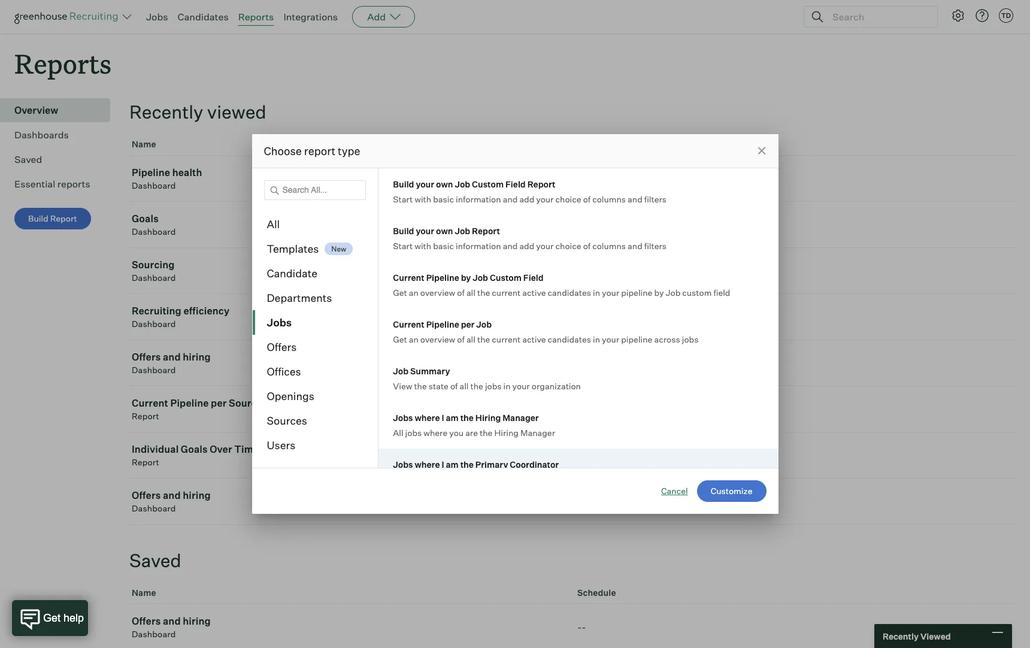 Task type: describe. For each thing, give the bounding box(es) containing it.
cancel
[[661, 486, 688, 496]]

type
[[338, 144, 360, 158]]

custom for and
[[472, 179, 504, 189]]

current for current pipeline by job custom field
[[393, 273, 425, 283]]

custom
[[683, 288, 712, 298]]

field for current
[[524, 273, 544, 283]]

dashboards link
[[14, 128, 105, 142]]

reports link
[[238, 11, 274, 23]]

active inside current pipeline per job get an overview of all the current active candidates in your pipeline across jobs
[[523, 334, 546, 345]]

choose report type
[[264, 144, 360, 158]]

0 horizontal spatial by
[[461, 273, 471, 283]]

recruiting efficiency dashboard
[[132, 305, 230, 329]]

configure image
[[951, 8, 966, 23]]

yesterday, 1:06 pm
[[578, 496, 664, 508]]

your inside the job summary view the state of all the jobs in your organization
[[513, 381, 530, 391]]

openings
[[267, 389, 314, 403]]

current inside current pipeline per job get an overview of all the current active candidates in your pipeline across jobs
[[492, 334, 521, 345]]

sourcing
[[132, 259, 175, 271]]

summary
[[410, 366, 450, 376]]

today, 12:02 pm
[[578, 449, 652, 461]]

1 horizontal spatial reports
[[238, 11, 274, 23]]

pipeline for current pipeline per job
[[426, 319, 459, 330]]

in inside current pipeline by job custom field get an overview of all the current active candidates in your pipeline by job custom field
[[593, 288, 600, 298]]

yesterday,
[[578, 496, 626, 508]]

you
[[450, 428, 464, 438]]

job inside the job summary view the state of all the jobs in your organization
[[393, 366, 409, 376]]

candidates
[[178, 11, 229, 23]]

recently for recently viewed
[[883, 631, 919, 641]]

source
[[229, 397, 262, 409]]

sources
[[267, 414, 307, 427]]

choose
[[264, 144, 302, 158]]

active inside current pipeline by job custom field get an overview of all the current active candidates in your pipeline by job custom field
[[523, 288, 546, 298]]

0 vertical spatial manager
[[503, 413, 539, 423]]

current for current pipeline per job
[[393, 319, 425, 330]]

td button
[[999, 8, 1014, 23]]

essential
[[14, 178, 55, 190]]

pipeline inside pipeline health dashboard
[[132, 167, 170, 179]]

all inside current pipeline by job custom field get an overview of all the current active candidates in your pipeline by job custom field
[[467, 288, 476, 298]]

jobs where i am the hiring manager all jobs where you are the hiring manager
[[393, 413, 555, 438]]

today,
[[578, 449, 608, 461]]

templates
[[267, 242, 319, 255]]

build for build your own job report start with basic information and add your choice of columns and filters
[[393, 226, 414, 236]]

organization
[[532, 381, 581, 391]]

departments
[[267, 291, 332, 304]]

information inside build your own job report start with basic information and add your choice of columns and filters
[[456, 241, 501, 251]]

viewed
[[207, 101, 267, 123]]

filters inside build your own job report start with basic information and add your choice of columns and filters
[[645, 241, 667, 251]]

filters inside 'build your own job custom field report start with basic information and add your choice of columns and filters'
[[645, 194, 667, 204]]

columns inside build your own job report start with basic information and add your choice of columns and filters
[[593, 241, 626, 251]]

add
[[367, 11, 386, 23]]

td
[[1002, 11, 1011, 20]]

health
[[172, 167, 202, 179]]

job summary view the state of all the jobs in your organization
[[393, 366, 581, 391]]

td button
[[997, 6, 1016, 25]]

saved link
[[14, 152, 105, 167]]

per for source
[[211, 397, 227, 409]]

basic inside 'build your own job custom field report start with basic information and add your choice of columns and filters'
[[433, 194, 454, 204]]

Search text field
[[830, 8, 927, 25]]

current pipeline per source report
[[132, 397, 262, 421]]

current inside current pipeline by job custom field get an overview of all the current active candidates in your pipeline by job custom field
[[492, 288, 521, 298]]

columns inside 'build your own job custom field report start with basic information and add your choice of columns and filters'
[[593, 194, 626, 204]]

jobs link
[[146, 11, 168, 23]]

reports
[[57, 178, 90, 190]]

build your own job report start with basic information and add your choice of columns and filters
[[393, 226, 667, 251]]

build your own job custom field report start with basic information and add your choice of columns and filters
[[393, 179, 667, 204]]

viewed
[[921, 631, 951, 641]]

dashboard inside recruiting efficiency dashboard
[[132, 319, 176, 329]]

are
[[466, 428, 478, 438]]

state
[[429, 381, 449, 391]]

information inside 'build your own job custom field report start with basic information and add your choice of columns and filters'
[[456, 194, 501, 204]]

recently for recently viewed
[[129, 101, 203, 123]]

individual
[[132, 443, 179, 455]]

report for current pipeline per source
[[132, 411, 159, 421]]

customize
[[711, 486, 753, 496]]

0 vertical spatial hiring
[[476, 413, 501, 423]]

get inside current pipeline per job get an overview of all the current active candidates in your pipeline across jobs
[[393, 334, 407, 345]]

pipeline health dashboard
[[132, 167, 202, 191]]

jobs where i am the primary coordinator
[[393, 460, 559, 470]]

report inside 'build your own job custom field report start with basic information and add your choice of columns and filters'
[[528, 179, 556, 189]]

build for build report
[[28, 213, 48, 224]]

your inside current pipeline by job custom field get an overview of all the current active candidates in your pipeline by job custom field
[[602, 288, 620, 298]]

across
[[655, 334, 680, 345]]

job for build your own job custom field report start with basic information and add your choice of columns and filters
[[455, 179, 470, 189]]

customize button
[[697, 481, 767, 502]]

overview
[[14, 104, 58, 116]]

field
[[714, 288, 731, 298]]

1 vertical spatial where
[[424, 428, 448, 438]]

6 dashboard from the top
[[132, 503, 176, 514]]

pipeline inside current pipeline per job get an overview of all the current active candidates in your pipeline across jobs
[[621, 334, 653, 345]]

time
[[234, 443, 259, 455]]

report
[[304, 144, 336, 158]]

2 dashboard from the top
[[132, 227, 176, 237]]

1 - from the left
[[578, 621, 582, 633]]

pm for yesterday, 1:06 pm
[[649, 496, 664, 508]]

over
[[210, 443, 232, 455]]

own for with
[[436, 179, 453, 189]]

of inside current pipeline per job get an overview of all the current active candidates in your pipeline across jobs
[[457, 334, 465, 345]]

pipeline for current pipeline by job custom field
[[426, 273, 459, 283]]

add inside 'build your own job custom field report start with basic information and add your choice of columns and filters'
[[520, 194, 535, 204]]

candidates inside current pipeline per job get an overview of all the current active candidates in your pipeline across jobs
[[548, 334, 591, 345]]

build report button
[[14, 208, 91, 230]]

overview link
[[14, 103, 105, 118]]

all inside jobs where i am the hiring manager all jobs where you are the hiring manager
[[393, 428, 404, 438]]

of inside current pipeline by job custom field get an overview of all the current active candidates in your pipeline by job custom field
[[457, 288, 465, 298]]

all inside the job summary view the state of all the jobs in your organization
[[460, 381, 469, 391]]

5 dashboard from the top
[[132, 365, 176, 375]]

per for job
[[461, 319, 475, 330]]

report inside button
[[50, 213, 77, 224]]

own for information
[[436, 226, 453, 236]]

Search All... text field
[[264, 180, 366, 200]]

dashboards
[[14, 129, 69, 141]]

am for primary
[[446, 460, 459, 470]]

0 horizontal spatial reports
[[14, 46, 112, 81]]

current pipeline per job get an overview of all the current active candidates in your pipeline across jobs
[[393, 319, 699, 345]]



Task type: vqa. For each thing, say whether or not it's contained in the screenshot.


Task type: locate. For each thing, give the bounding box(es) containing it.
2 pipeline from the top
[[621, 334, 653, 345]]

1 vertical spatial current
[[393, 319, 425, 330]]

overview inside current pipeline per job get an overview of all the current active candidates in your pipeline across jobs
[[421, 334, 456, 345]]

build for build your own job custom field report start with basic information and add your choice of columns and filters
[[393, 179, 414, 189]]

pipeline for current pipeline per source
[[170, 397, 209, 409]]

start
[[393, 194, 413, 204], [393, 241, 413, 251]]

goals left over
[[181, 443, 208, 455]]

saved inside 'link'
[[14, 153, 42, 165]]

0 vertical spatial i
[[442, 413, 444, 423]]

1 vertical spatial candidates
[[548, 334, 591, 345]]

jobs for organization
[[485, 381, 502, 391]]

sourcing dashboard
[[132, 259, 176, 283]]

0 vertical spatial field
[[506, 179, 526, 189]]

report up individual
[[132, 411, 159, 421]]

1 vertical spatial name
[[132, 588, 156, 598]]

i for primary
[[442, 460, 444, 470]]

jobs up jobs where i am the hiring manager all jobs where you are the hiring manager
[[485, 381, 502, 391]]

current inside current pipeline per source report
[[132, 397, 168, 409]]

field
[[506, 179, 526, 189], [524, 273, 544, 283]]

recently viewed
[[129, 101, 267, 123]]

0 vertical spatial pm
[[637, 449, 652, 461]]

field inside 'build your own job custom field report start with basic information and add your choice of columns and filters'
[[506, 179, 526, 189]]

goals dashboard
[[132, 213, 176, 237]]

all
[[467, 288, 476, 298], [467, 334, 476, 345], [460, 381, 469, 391]]

with inside build your own job report start with basic information and add your choice of columns and filters
[[415, 241, 431, 251]]

your
[[416, 179, 434, 189], [536, 194, 554, 204], [416, 226, 434, 236], [536, 241, 554, 251], [602, 288, 620, 298], [602, 334, 620, 345], [513, 381, 530, 391]]

0 vertical spatial start
[[393, 194, 413, 204]]

offers and hiring dashboard for --
[[132, 615, 211, 639]]

pipeline inside current pipeline per job get an overview of all the current active candidates in your pipeline across jobs
[[426, 319, 459, 330]]

jobs for are
[[405, 428, 422, 438]]

1 vertical spatial custom
[[490, 273, 522, 283]]

2 vertical spatial offers and hiring dashboard
[[132, 615, 211, 639]]

cancel link
[[661, 485, 688, 497]]

build report
[[28, 213, 77, 224]]

active
[[523, 288, 546, 298], [523, 334, 546, 345]]

2 candidates from the top
[[548, 334, 591, 345]]

jobs left you
[[405, 428, 422, 438]]

1 vertical spatial own
[[436, 226, 453, 236]]

1 vertical spatial current
[[492, 334, 521, 345]]

get inside current pipeline by job custom field get an overview of all the current active candidates in your pipeline by job custom field
[[393, 288, 407, 298]]

field up build your own job report start with basic information and add your choice of columns and filters
[[506, 179, 526, 189]]

report inside build your own job report start with basic information and add your choice of columns and filters
[[472, 226, 500, 236]]

0 vertical spatial where
[[415, 413, 440, 423]]

3 offers and hiring dashboard from the top
[[132, 615, 211, 639]]

jobs inside jobs where i am the hiring manager all jobs where you are the hiring manager
[[405, 428, 422, 438]]

1 vertical spatial goals
[[181, 443, 208, 455]]

pipeline inside current pipeline by job custom field get an overview of all the current active candidates in your pipeline by job custom field
[[426, 273, 459, 283]]

1 horizontal spatial goals
[[181, 443, 208, 455]]

report down the essential reports link
[[50, 213, 77, 224]]

1 i from the top
[[442, 413, 444, 423]]

0 vertical spatial in
[[593, 288, 600, 298]]

reports
[[238, 11, 274, 23], [14, 46, 112, 81]]

add up current pipeline by job custom field get an overview of all the current active candidates in your pipeline by job custom field
[[520, 241, 535, 251]]

0 horizontal spatial all
[[267, 217, 280, 231]]

custom for the
[[490, 273, 522, 283]]

current pipeline by job custom field get an overview of all the current active candidates in your pipeline by job custom field
[[393, 273, 731, 298]]

job
[[455, 179, 470, 189], [455, 226, 470, 236], [473, 273, 488, 283], [666, 288, 681, 298], [477, 319, 492, 330], [393, 366, 409, 376]]

integrations
[[284, 11, 338, 23]]

2 horizontal spatial jobs
[[682, 334, 699, 345]]

per inside current pipeline per source report
[[211, 397, 227, 409]]

candidates link
[[178, 11, 229, 23]]

job inside 'build your own job custom field report start with basic information and add your choice of columns and filters'
[[455, 179, 470, 189]]

2 own from the top
[[436, 226, 453, 236]]

the inside current pipeline per job get an overview of all the current active candidates in your pipeline across jobs
[[477, 334, 490, 345]]

report for individual goals over time
[[132, 457, 159, 467]]

0 vertical spatial current
[[393, 273, 425, 283]]

0 vertical spatial all
[[267, 217, 280, 231]]

1 choice from the top
[[556, 194, 582, 204]]

all
[[267, 217, 280, 231], [393, 428, 404, 438]]

current
[[492, 288, 521, 298], [492, 334, 521, 345]]

build inside build report button
[[28, 213, 48, 224]]

2 columns from the top
[[593, 241, 626, 251]]

your inside current pipeline per job get an overview of all the current active candidates in your pipeline across jobs
[[602, 334, 620, 345]]

0 vertical spatial custom
[[472, 179, 504, 189]]

own inside 'build your own job custom field report start with basic information and add your choice of columns and filters'
[[436, 179, 453, 189]]

choice up current pipeline by job custom field get an overview of all the current active candidates in your pipeline by job custom field
[[556, 241, 582, 251]]

in inside current pipeline per job get an overview of all the current active candidates in your pipeline across jobs
[[593, 334, 600, 345]]

per up the job summary view the state of all the jobs in your organization
[[461, 319, 475, 330]]

1 pipeline from the top
[[621, 288, 653, 298]]

0 vertical spatial current
[[492, 288, 521, 298]]

in inside the job summary view the state of all the jobs in your organization
[[504, 381, 511, 391]]

1 vertical spatial recently
[[883, 631, 919, 641]]

own inside build your own job report start with basic information and add your choice of columns and filters
[[436, 226, 453, 236]]

4 dashboard from the top
[[132, 319, 176, 329]]

1 vertical spatial information
[[456, 241, 501, 251]]

reports right 'candidates' link
[[238, 11, 274, 23]]

overview
[[421, 288, 456, 298], [421, 334, 456, 345]]

1 vertical spatial add
[[520, 241, 535, 251]]

1 horizontal spatial recently
[[883, 631, 919, 641]]

0 vertical spatial pipeline
[[621, 288, 653, 298]]

jobs inside the job summary view the state of all the jobs in your organization
[[485, 381, 502, 391]]

of inside build your own job report start with basic information and add your choice of columns and filters
[[583, 241, 591, 251]]

dashboard
[[132, 180, 176, 191], [132, 227, 176, 237], [132, 273, 176, 283], [132, 319, 176, 329], [132, 365, 176, 375], [132, 503, 176, 514], [132, 629, 176, 639]]

pipeline
[[132, 167, 170, 179], [426, 273, 459, 283], [426, 319, 459, 330], [170, 397, 209, 409]]

essential reports
[[14, 178, 90, 190]]

offers and hiring dashboard
[[132, 351, 211, 375], [132, 490, 211, 514], [132, 615, 211, 639]]

i left the primary
[[442, 460, 444, 470]]

2 am from the top
[[446, 460, 459, 470]]

reports down greenhouse recruiting image
[[14, 46, 112, 81]]

jobs inside jobs where i am the hiring manager all jobs where you are the hiring manager
[[393, 413, 413, 423]]

add up build your own job report start with basic information and add your choice of columns and filters
[[520, 194, 535, 204]]

job inside current pipeline per job get an overview of all the current active candidates in your pipeline across jobs
[[477, 319, 492, 330]]

1 vertical spatial columns
[[593, 241, 626, 251]]

field for add
[[506, 179, 526, 189]]

1 dashboard from the top
[[132, 180, 176, 191]]

1 vertical spatial hiring
[[495, 428, 519, 438]]

1 vertical spatial jobs
[[485, 381, 502, 391]]

report
[[528, 179, 556, 189], [50, 213, 77, 224], [472, 226, 500, 236], [132, 411, 159, 421], [132, 457, 159, 467]]

2 filters from the top
[[645, 241, 667, 251]]

current for current pipeline per source
[[132, 397, 168, 409]]

pipeline inside current pipeline by job custom field get an overview of all the current active candidates in your pipeline by job custom field
[[621, 288, 653, 298]]

job for current pipeline per job get an overview of all the current active candidates in your pipeline across jobs
[[477, 319, 492, 330]]

0 vertical spatial reports
[[238, 11, 274, 23]]

current inside current pipeline by job custom field get an overview of all the current active candidates in your pipeline by job custom field
[[393, 273, 425, 283]]

0 horizontal spatial saved
[[14, 153, 42, 165]]

basic
[[433, 194, 454, 204], [433, 241, 454, 251]]

report up build your own job report start with basic information and add your choice of columns and filters
[[528, 179, 556, 189]]

coordinator
[[510, 460, 559, 470]]

where
[[415, 413, 440, 423], [424, 428, 448, 438], [415, 460, 440, 470]]

2 vertical spatial all
[[460, 381, 469, 391]]

add
[[520, 194, 535, 204], [520, 241, 535, 251]]

integrations link
[[284, 11, 338, 23]]

0 vertical spatial with
[[415, 194, 431, 204]]

am down you
[[446, 460, 459, 470]]

1 an from the top
[[409, 288, 419, 298]]

job for current pipeline by job custom field get an overview of all the current active candidates in your pipeline by job custom field
[[473, 273, 488, 283]]

1 horizontal spatial by
[[655, 288, 664, 298]]

1 vertical spatial by
[[655, 288, 664, 298]]

an
[[409, 288, 419, 298], [409, 334, 419, 345]]

1:06
[[628, 496, 647, 508]]

hiring
[[183, 351, 211, 363], [183, 490, 211, 502], [183, 615, 211, 627]]

of inside the job summary view the state of all the jobs in your organization
[[451, 381, 458, 391]]

the
[[477, 288, 490, 298], [477, 334, 490, 345], [414, 381, 427, 391], [471, 381, 483, 391], [461, 413, 474, 423], [480, 428, 493, 438], [461, 460, 474, 470]]

1 add from the top
[[520, 194, 535, 204]]

0 horizontal spatial recently
[[129, 101, 203, 123]]

0 vertical spatial by
[[461, 273, 471, 283]]

jobs right "across"
[[682, 334, 699, 345]]

--
[[578, 621, 586, 633]]

0 vertical spatial all
[[467, 288, 476, 298]]

3 hiring from the top
[[183, 615, 211, 627]]

job for build your own job report start with basic information and add your choice of columns and filters
[[455, 226, 470, 236]]

2 vertical spatial current
[[132, 397, 168, 409]]

1 candidates from the top
[[548, 288, 591, 298]]

all down 'view'
[[393, 428, 404, 438]]

1 vertical spatial start
[[393, 241, 413, 251]]

offers inside choose report type 'dialog'
[[267, 340, 297, 353]]

build inside build your own job report start with basic information and add your choice of columns and filters
[[393, 226, 414, 236]]

pm
[[637, 449, 652, 461], [649, 496, 664, 508]]

active up organization
[[523, 334, 546, 345]]

0 vertical spatial own
[[436, 179, 453, 189]]

1 vertical spatial get
[[393, 334, 407, 345]]

efficiency
[[184, 305, 230, 317]]

candidates up organization
[[548, 334, 591, 345]]

all inside current pipeline per job get an overview of all the current active candidates in your pipeline across jobs
[[467, 334, 476, 345]]

hiring
[[476, 413, 501, 423], [495, 428, 519, 438]]

0 vertical spatial an
[[409, 288, 419, 298]]

candidates up current pipeline per job get an overview of all the current active candidates in your pipeline across jobs
[[548, 288, 591, 298]]

2 vertical spatial hiring
[[183, 615, 211, 627]]

i
[[442, 413, 444, 423], [442, 460, 444, 470]]

1 horizontal spatial all
[[393, 428, 404, 438]]

1 vertical spatial pipeline
[[621, 334, 653, 345]]

report for build your own job report
[[472, 226, 500, 236]]

am for hiring
[[446, 413, 459, 423]]

1 hiring from the top
[[183, 351, 211, 363]]

0 vertical spatial build
[[393, 179, 414, 189]]

where for jobs where i am the primary coordinator
[[415, 460, 440, 470]]

2 an from the top
[[409, 334, 419, 345]]

2 offers and hiring dashboard from the top
[[132, 490, 211, 514]]

1 am from the top
[[446, 413, 459, 423]]

1 filters from the top
[[645, 194, 667, 204]]

jobs
[[146, 11, 168, 23], [267, 316, 292, 329], [393, 413, 413, 423], [393, 460, 413, 470]]

all up templates
[[267, 217, 280, 231]]

active up current pipeline per job get an overview of all the current active candidates in your pipeline across jobs
[[523, 288, 546, 298]]

0 horizontal spatial goals
[[132, 213, 159, 225]]

choice up build your own job report start with basic information and add your choice of columns and filters
[[556, 194, 582, 204]]

i inside jobs where i am the hiring manager all jobs where you are the hiring manager
[[442, 413, 444, 423]]

2 choice from the top
[[556, 241, 582, 251]]

choice inside 'build your own job custom field report start with basic information and add your choice of columns and filters'
[[556, 194, 582, 204]]

1 information from the top
[[456, 194, 501, 204]]

offers
[[267, 340, 297, 353], [132, 351, 161, 363], [132, 490, 161, 502], [132, 615, 161, 627]]

jobs inside current pipeline per job get an overview of all the current active candidates in your pipeline across jobs
[[682, 334, 699, 345]]

in
[[593, 288, 600, 298], [593, 334, 600, 345], [504, 381, 511, 391]]

1 vertical spatial manager
[[521, 428, 555, 438]]

start inside build your own job report start with basic information and add your choice of columns and filters
[[393, 241, 413, 251]]

2 vertical spatial where
[[415, 460, 440, 470]]

new
[[332, 244, 346, 253]]

hiring for --
[[183, 615, 211, 627]]

0 vertical spatial am
[[446, 413, 459, 423]]

basic inside build your own job report start with basic information and add your choice of columns and filters
[[433, 241, 454, 251]]

1 vertical spatial per
[[211, 397, 227, 409]]

hiring up are
[[476, 413, 501, 423]]

1 vertical spatial basic
[[433, 241, 454, 251]]

0 vertical spatial columns
[[593, 194, 626, 204]]

2 - from the left
[[582, 621, 586, 633]]

1 vertical spatial all
[[393, 428, 404, 438]]

2 overview from the top
[[421, 334, 456, 345]]

the inside current pipeline by job custom field get an overview of all the current active candidates in your pipeline by job custom field
[[477, 288, 490, 298]]

am up you
[[446, 413, 459, 423]]

build inside 'build your own job custom field report start with basic information and add your choice of columns and filters'
[[393, 179, 414, 189]]

1 own from the top
[[436, 179, 453, 189]]

custom inside 'build your own job custom field report start with basic information and add your choice of columns and filters'
[[472, 179, 504, 189]]

0 vertical spatial recently
[[129, 101, 203, 123]]

name for recently viewed
[[132, 139, 156, 149]]

1 vertical spatial i
[[442, 460, 444, 470]]

pm right 12:02
[[637, 449, 652, 461]]

1 horizontal spatial jobs
[[485, 381, 502, 391]]

custom inside current pipeline by job custom field get an overview of all the current active candidates in your pipeline by job custom field
[[490, 273, 522, 283]]

2 add from the top
[[520, 241, 535, 251]]

1 vertical spatial offers and hiring dashboard
[[132, 490, 211, 514]]

2 i from the top
[[442, 460, 444, 470]]

3 dashboard from the top
[[132, 273, 176, 283]]

build
[[393, 179, 414, 189], [28, 213, 48, 224], [393, 226, 414, 236]]

0 vertical spatial get
[[393, 288, 407, 298]]

add inside build your own job report start with basic information and add your choice of columns and filters
[[520, 241, 535, 251]]

overview inside current pipeline by job custom field get an overview of all the current active candidates in your pipeline by job custom field
[[421, 288, 456, 298]]

1 current from the top
[[492, 288, 521, 298]]

1 vertical spatial in
[[593, 334, 600, 345]]

primary
[[476, 460, 508, 470]]

custom
[[472, 179, 504, 189], [490, 273, 522, 283]]

candidate
[[267, 267, 318, 280]]

0 vertical spatial offers and hiring dashboard
[[132, 351, 211, 375]]

2 start from the top
[[393, 241, 413, 251]]

0 vertical spatial goals
[[132, 213, 159, 225]]

candidates inside current pipeline by job custom field get an overview of all the current active candidates in your pipeline by job custom field
[[548, 288, 591, 298]]

12:02
[[610, 449, 635, 461]]

0 vertical spatial filters
[[645, 194, 667, 204]]

1 vertical spatial filters
[[645, 241, 667, 251]]

goals inside 'individual goals over time report'
[[181, 443, 208, 455]]

schedule
[[578, 588, 616, 598]]

2 hiring from the top
[[183, 490, 211, 502]]

1 name from the top
[[132, 139, 156, 149]]

pipeline inside current pipeline per source report
[[170, 397, 209, 409]]

0 vertical spatial overview
[[421, 288, 456, 298]]

0 vertical spatial saved
[[14, 153, 42, 165]]

0 vertical spatial per
[[461, 319, 475, 330]]

where for jobs where i am the hiring manager all jobs where you are the hiring manager
[[415, 413, 440, 423]]

pm for today, 12:02 pm
[[637, 449, 652, 461]]

goals inside goals dashboard
[[132, 213, 159, 225]]

1 vertical spatial saved
[[129, 550, 181, 572]]

users
[[267, 439, 296, 452]]

2 with from the top
[[415, 241, 431, 251]]

add button
[[352, 6, 415, 28]]

pm right 1:06
[[649, 496, 664, 508]]

individual goals over time report
[[132, 443, 259, 467]]

1 vertical spatial an
[[409, 334, 419, 345]]

2 current from the top
[[492, 334, 521, 345]]

of inside 'build your own job custom field report start with basic information and add your choice of columns and filters'
[[583, 194, 591, 204]]

hiring right are
[[495, 428, 519, 438]]

current inside current pipeline per job get an overview of all the current active candidates in your pipeline across jobs
[[393, 319, 425, 330]]

0 vertical spatial hiring
[[183, 351, 211, 363]]

dashboard inside pipeline health dashboard
[[132, 180, 176, 191]]

view
[[393, 381, 412, 391]]

manager up coordinator
[[521, 428, 555, 438]]

own
[[436, 179, 453, 189], [436, 226, 453, 236]]

1 horizontal spatial per
[[461, 319, 475, 330]]

field inside current pipeline by job custom field get an overview of all the current active candidates in your pipeline by job custom field
[[524, 273, 544, 283]]

1 overview from the top
[[421, 288, 456, 298]]

1 with from the top
[[415, 194, 431, 204]]

2 vertical spatial jobs
[[405, 428, 422, 438]]

2 active from the top
[[523, 334, 546, 345]]

hiring for yesterday, 1:06 pm
[[183, 490, 211, 502]]

0 vertical spatial basic
[[433, 194, 454, 204]]

2 get from the top
[[393, 334, 407, 345]]

1 vertical spatial reports
[[14, 46, 112, 81]]

start inside 'build your own job custom field report start with basic information and add your choice of columns and filters'
[[393, 194, 413, 204]]

manager down organization
[[503, 413, 539, 423]]

0 vertical spatial add
[[520, 194, 535, 204]]

recruiting
[[132, 305, 182, 317]]

with inside 'build your own job custom field report start with basic information and add your choice of columns and filters'
[[415, 194, 431, 204]]

0 vertical spatial choice
[[556, 194, 582, 204]]

0 vertical spatial candidates
[[548, 288, 591, 298]]

by
[[461, 273, 471, 283], [655, 288, 664, 298]]

0 horizontal spatial jobs
[[405, 428, 422, 438]]

1 horizontal spatial saved
[[129, 550, 181, 572]]

recently viewed
[[883, 631, 951, 641]]

essential reports link
[[14, 177, 105, 191]]

report down individual
[[132, 457, 159, 467]]

job inside build your own job report start with basic information and add your choice of columns and filters
[[455, 226, 470, 236]]

report inside 'individual goals over time report'
[[132, 457, 159, 467]]

offers and hiring dashboard for yesterday, 1:06 pm
[[132, 490, 211, 514]]

0 vertical spatial name
[[132, 139, 156, 149]]

i down state
[[442, 413, 444, 423]]

1 start from the top
[[393, 194, 413, 204]]

current up the job summary view the state of all the jobs in your organization
[[492, 334, 521, 345]]

am inside jobs where i am the hiring manager all jobs where you are the hiring manager
[[446, 413, 459, 423]]

choose report type dialog
[[252, 134, 779, 514]]

0 horizontal spatial per
[[211, 397, 227, 409]]

filters
[[645, 194, 667, 204], [645, 241, 667, 251]]

offices
[[267, 365, 301, 378]]

1 vertical spatial with
[[415, 241, 431, 251]]

an inside current pipeline by job custom field get an overview of all the current active candidates in your pipeline by job custom field
[[409, 288, 419, 298]]

of
[[583, 194, 591, 204], [583, 241, 591, 251], [457, 288, 465, 298], [457, 334, 465, 345], [451, 381, 458, 391]]

1 vertical spatial all
[[467, 334, 476, 345]]

1 offers and hiring dashboard from the top
[[132, 351, 211, 375]]

1 vertical spatial build
[[28, 213, 48, 224]]

1 columns from the top
[[593, 194, 626, 204]]

0 vertical spatial information
[[456, 194, 501, 204]]

7 dashboard from the top
[[132, 629, 176, 639]]

name for saved
[[132, 588, 156, 598]]

saved
[[14, 153, 42, 165], [129, 550, 181, 572]]

an inside current pipeline per job get an overview of all the current active candidates in your pipeline across jobs
[[409, 334, 419, 345]]

report down 'build your own job custom field report start with basic information and add your choice of columns and filters'
[[472, 226, 500, 236]]

1 vertical spatial active
[[523, 334, 546, 345]]

goals down pipeline health dashboard
[[132, 213, 159, 225]]

1 active from the top
[[523, 288, 546, 298]]

2 information from the top
[[456, 241, 501, 251]]

1 vertical spatial pm
[[649, 496, 664, 508]]

1 vertical spatial choice
[[556, 241, 582, 251]]

choice inside build your own job report start with basic information and add your choice of columns and filters
[[556, 241, 582, 251]]

1 vertical spatial field
[[524, 273, 544, 283]]

per
[[461, 319, 475, 330], [211, 397, 227, 409]]

greenhouse recruiting image
[[14, 10, 122, 24]]

candidates
[[548, 288, 591, 298], [548, 334, 591, 345]]

per inside current pipeline per job get an overview of all the current active candidates in your pipeline across jobs
[[461, 319, 475, 330]]

manager
[[503, 413, 539, 423], [521, 428, 555, 438]]

per left source
[[211, 397, 227, 409]]

current up current pipeline per job get an overview of all the current active candidates in your pipeline across jobs
[[492, 288, 521, 298]]

2 name from the top
[[132, 588, 156, 598]]

field down build your own job report start with basic information and add your choice of columns and filters
[[524, 273, 544, 283]]

2 basic from the top
[[433, 241, 454, 251]]

1 basic from the top
[[433, 194, 454, 204]]

report inside current pipeline per source report
[[132, 411, 159, 421]]

2 vertical spatial build
[[393, 226, 414, 236]]

recently
[[129, 101, 203, 123], [883, 631, 919, 641]]

2 vertical spatial in
[[504, 381, 511, 391]]

0 vertical spatial jobs
[[682, 334, 699, 345]]

i for hiring
[[442, 413, 444, 423]]

1 vertical spatial hiring
[[183, 490, 211, 502]]

and
[[503, 194, 518, 204], [628, 194, 643, 204], [503, 241, 518, 251], [628, 241, 643, 251], [163, 351, 181, 363], [163, 490, 181, 502], [163, 615, 181, 627]]

1 get from the top
[[393, 288, 407, 298]]



